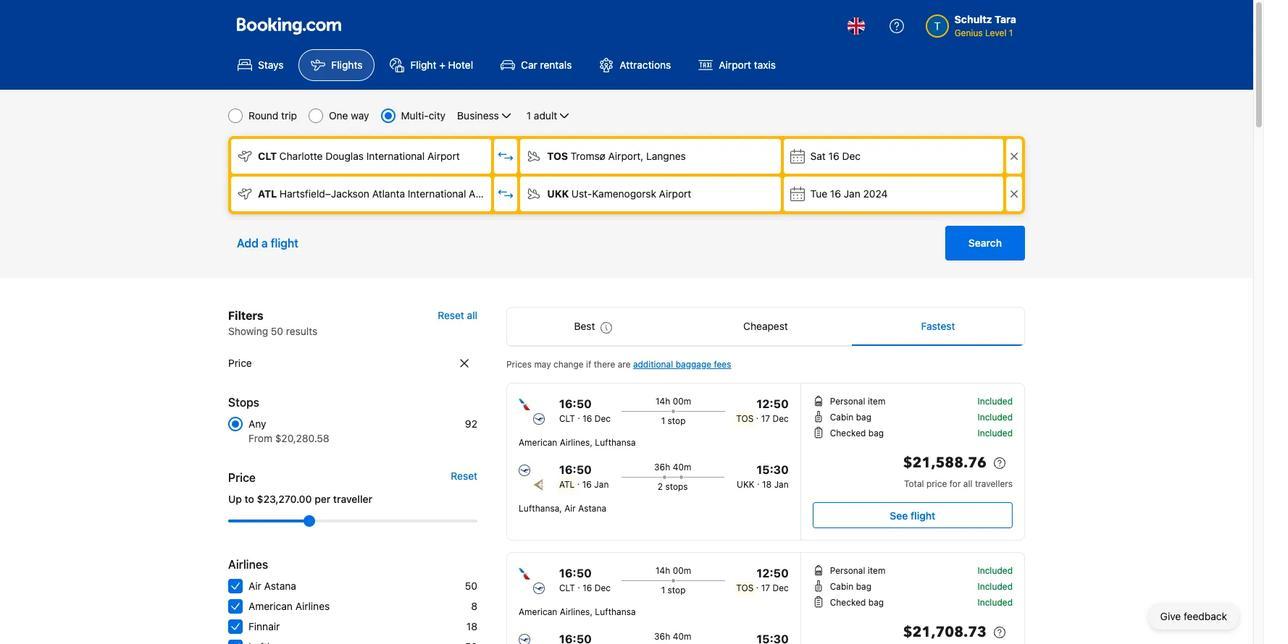 Task type: locate. For each thing, give the bounding box(es) containing it.
1 horizontal spatial 18
[[762, 480, 772, 490]]

16:50 up lufthansa , air astana
[[559, 464, 592, 477]]

0 vertical spatial 50
[[271, 325, 283, 338]]

2 vertical spatial ,
[[590, 607, 593, 618]]

0 horizontal spatial jan
[[594, 480, 609, 490]]

0 vertical spatial clt
[[258, 150, 277, 162]]

air down 16:50 atl . 16 jan
[[565, 504, 576, 514]]

0 vertical spatial personal
[[830, 396, 865, 407]]

stops
[[228, 396, 259, 409]]

1 personal from the top
[[830, 396, 865, 407]]

1 vertical spatial tos
[[736, 414, 754, 425]]

2 14h from the top
[[656, 566, 670, 577]]

american
[[519, 438, 557, 448], [249, 601, 293, 613], [519, 607, 557, 618]]

17
[[761, 414, 770, 425], [761, 583, 770, 594]]

jan inside the 15:30 ukk . 18 jan
[[774, 480, 789, 490]]

1 vertical spatial personal item
[[830, 566, 886, 577]]

1 vertical spatial cabin
[[830, 582, 854, 593]]

international for douglas
[[366, 150, 425, 162]]

one
[[329, 109, 348, 122]]

checked bag up $21,708.73 region
[[830, 598, 884, 609]]

1 adult button
[[525, 107, 573, 125]]

0 vertical spatial flight
[[271, 237, 299, 250]]

fastest
[[921, 320, 955, 333]]

2 cabin from the top
[[830, 582, 854, 593]]

0 horizontal spatial ukk
[[547, 188, 569, 200]]

up to $23,270.00 per traveller
[[228, 493, 372, 506]]

1 vertical spatial 18
[[466, 621, 477, 633]]

may
[[534, 359, 551, 370]]

0 vertical spatial air
[[565, 504, 576, 514]]

0 vertical spatial reset
[[438, 309, 464, 322]]

add a flight button
[[228, 226, 307, 261]]

0 vertical spatial price
[[228, 357, 252, 370]]

atl up the add a flight
[[258, 188, 277, 200]]

0 vertical spatial 40m
[[673, 462, 691, 473]]

jan inside 'popup button'
[[844, 188, 861, 200]]

0 vertical spatial astana
[[578, 504, 606, 514]]

36h 40m
[[654, 462, 691, 473], [654, 632, 691, 643]]

18 inside the 15:30 ukk . 18 jan
[[762, 480, 772, 490]]

1 vertical spatial all
[[963, 479, 973, 490]]

50 up 8
[[465, 580, 477, 593]]

checked bag up $21,588.76 region
[[830, 428, 884, 439]]

stays link
[[225, 49, 296, 81]]

airport taxis link
[[686, 49, 788, 81]]

flight
[[410, 59, 436, 71]]

booking.com logo image
[[237, 17, 341, 34], [237, 17, 341, 34]]

16:50 clt . 16 dec
[[559, 398, 611, 425], [559, 567, 611, 594]]

1 vertical spatial 14h
[[656, 566, 670, 577]]

1 vertical spatial 12:50
[[757, 567, 789, 580]]

price
[[228, 357, 252, 370], [228, 472, 256, 485]]

$23,270.00
[[257, 493, 312, 506]]

2 horizontal spatial jan
[[844, 188, 861, 200]]

2 vertical spatial clt
[[559, 583, 575, 594]]

0 vertical spatial 14h
[[656, 396, 670, 407]]

1 vertical spatial 12:50 tos . 17 dec
[[736, 567, 789, 594]]

0 horizontal spatial flight
[[271, 237, 299, 250]]

$21,588.76
[[903, 454, 987, 473]]

2 16:50 clt . 16 dec from the top
[[559, 567, 611, 594]]

astana down 16:50 atl . 16 jan
[[578, 504, 606, 514]]

5 included from the top
[[978, 582, 1013, 593]]

taxis
[[754, 59, 776, 71]]

1 horizontal spatial ukk
[[737, 480, 755, 490]]

0 vertical spatial personal item
[[830, 396, 886, 407]]

checked up $21,708.73 region
[[830, 598, 866, 609]]

1 vertical spatial 36h 40m
[[654, 632, 691, 643]]

see
[[890, 510, 908, 522]]

cheapest
[[743, 320, 788, 333]]

3 16:50 from the top
[[559, 567, 592, 580]]

additional baggage fees link
[[633, 359, 731, 370]]

1 vertical spatial item
[[868, 566, 886, 577]]

douglas
[[326, 150, 364, 162]]

6 included from the top
[[978, 598, 1013, 609]]

0 horizontal spatial astana
[[264, 580, 296, 593]]

airport taxis
[[719, 59, 776, 71]]

0 vertical spatial 00m
[[673, 396, 691, 407]]

0 horizontal spatial 18
[[466, 621, 477, 633]]

1 vertical spatial 17
[[761, 583, 770, 594]]

0 horizontal spatial air
[[249, 580, 261, 593]]

stop
[[668, 416, 686, 427], [668, 585, 686, 596]]

international up atlanta
[[366, 150, 425, 162]]

ukk right stops
[[737, 480, 755, 490]]

ukk
[[547, 188, 569, 200], [737, 480, 755, 490]]

jan down 15:30
[[774, 480, 789, 490]]

1 horizontal spatial all
[[963, 479, 973, 490]]

genius
[[955, 28, 983, 38]]

18
[[762, 480, 772, 490], [466, 621, 477, 633]]

astana up the american airlines
[[264, 580, 296, 593]]

give feedback button
[[1149, 604, 1239, 630]]

14h
[[656, 396, 670, 407], [656, 566, 670, 577]]

.
[[578, 411, 580, 422], [756, 411, 759, 422], [577, 477, 580, 488], [757, 477, 760, 488], [578, 580, 580, 591], [756, 580, 759, 591]]

price down showing
[[228, 357, 252, 370]]

car
[[521, 59, 537, 71]]

jan left the 2024
[[844, 188, 861, 200]]

langnes
[[646, 150, 686, 162]]

car rentals link
[[488, 49, 584, 81]]

0 vertical spatial cabin bag
[[830, 412, 872, 423]]

tos
[[547, 150, 568, 162], [736, 414, 754, 425], [736, 583, 754, 594]]

0 vertical spatial 36h
[[654, 462, 670, 473]]

0 vertical spatial item
[[868, 396, 886, 407]]

2 stop from the top
[[668, 585, 686, 596]]

. inside the 15:30 ukk . 18 jan
[[757, 477, 760, 488]]

round
[[249, 109, 279, 122]]

1 vertical spatial 50
[[465, 580, 477, 593]]

1 item from the top
[[868, 396, 886, 407]]

2 personal item from the top
[[830, 566, 886, 577]]

1 vertical spatial 40m
[[673, 632, 691, 643]]

attractions link
[[587, 49, 683, 81]]

2 included from the top
[[978, 412, 1013, 423]]

. inside 16:50 atl . 16 jan
[[577, 477, 580, 488]]

1 horizontal spatial atl
[[559, 480, 575, 490]]

2 personal from the top
[[830, 566, 865, 577]]

search button
[[945, 226, 1025, 261]]

2 17 from the top
[[761, 583, 770, 594]]

total price for all travellers
[[904, 479, 1013, 490]]

airlines
[[560, 438, 590, 448], [228, 559, 268, 572], [295, 601, 330, 613], [560, 607, 590, 618]]

atl inside 16:50 atl . 16 jan
[[559, 480, 575, 490]]

ukk ust-kamenogorsk airport
[[547, 188, 691, 200]]

12:50 tos . 17 dec
[[736, 398, 789, 425], [736, 567, 789, 594]]

personal item
[[830, 396, 886, 407], [830, 566, 886, 577]]

0 vertical spatial 16:50 clt . 16 dec
[[559, 398, 611, 425]]

$20,280.58
[[275, 433, 329, 445]]

0 vertical spatial 14h 00m
[[656, 396, 691, 407]]

2 checked bag from the top
[[830, 598, 884, 609]]

1 vertical spatial atl
[[559, 480, 575, 490]]

1 personal item from the top
[[830, 396, 886, 407]]

1 horizontal spatial 50
[[465, 580, 477, 593]]

included
[[978, 396, 1013, 407], [978, 412, 1013, 423], [978, 428, 1013, 439], [978, 566, 1013, 577], [978, 582, 1013, 593], [978, 598, 1013, 609]]

flight inside button
[[911, 510, 936, 522]]

50 left results
[[271, 325, 283, 338]]

16:50
[[559, 398, 592, 411], [559, 464, 592, 477], [559, 567, 592, 580]]

16 inside "dropdown button"
[[829, 150, 840, 162]]

jan
[[844, 188, 861, 200], [594, 480, 609, 490], [774, 480, 789, 490]]

2 16:50 from the top
[[559, 464, 592, 477]]

1 vertical spatial 16:50 clt . 16 dec
[[559, 567, 611, 594]]

1 vertical spatial ukk
[[737, 480, 755, 490]]

american down air astana
[[249, 601, 293, 613]]

kamenogorsk
[[592, 188, 656, 200]]

international right atlanta
[[408, 188, 466, 200]]

1 vertical spatial 36h
[[654, 632, 670, 643]]

2 item from the top
[[868, 566, 886, 577]]

tab list containing best
[[507, 308, 1024, 347]]

0 vertical spatial 1 stop
[[661, 416, 686, 427]]

schultz
[[955, 13, 992, 25]]

1 vertical spatial 16:50
[[559, 464, 592, 477]]

price up up
[[228, 472, 256, 485]]

ukk left ust-
[[547, 188, 569, 200]]

0 vertical spatial 12:50
[[757, 398, 789, 411]]

0 horizontal spatial all
[[467, 309, 477, 322]]

1 cabin bag from the top
[[830, 412, 872, 423]]

50
[[271, 325, 283, 338], [465, 580, 477, 593]]

traveller
[[333, 493, 372, 506]]

1 vertical spatial clt
[[559, 414, 575, 425]]

1 horizontal spatial astana
[[578, 504, 606, 514]]

92
[[465, 418, 477, 430]]

0 vertical spatial international
[[366, 150, 425, 162]]

1 vertical spatial 00m
[[673, 566, 691, 577]]

1 vertical spatial stop
[[668, 585, 686, 596]]

air up the american airlines
[[249, 580, 261, 593]]

36h
[[654, 462, 670, 473], [654, 632, 670, 643]]

tue 16 jan 2024
[[810, 188, 888, 200]]

add
[[237, 237, 259, 250]]

40m
[[673, 462, 691, 473], [673, 632, 691, 643]]

dec
[[842, 150, 861, 162], [595, 414, 611, 425], [773, 414, 789, 425], [595, 583, 611, 594], [773, 583, 789, 594]]

business
[[457, 109, 499, 122]]

1 17 from the top
[[761, 414, 770, 425]]

2 cabin bag from the top
[[830, 582, 872, 593]]

ust-
[[572, 188, 592, 200]]

1 vertical spatial international
[[408, 188, 466, 200]]

0 horizontal spatial 50
[[271, 325, 283, 338]]

tab list
[[507, 308, 1024, 347]]

hartsfield–jackson
[[280, 188, 369, 200]]

0 vertical spatial american airlines , lufthansa
[[519, 438, 636, 448]]

1 1 stop from the top
[[661, 416, 686, 427]]

way
[[351, 109, 369, 122]]

1 16:50 from the top
[[559, 398, 592, 411]]

0 vertical spatial 17
[[761, 414, 770, 425]]

15:30 ukk . 18 jan
[[737, 464, 789, 490]]

1 vertical spatial american airlines , lufthansa
[[519, 607, 636, 618]]

0 vertical spatial stop
[[668, 416, 686, 427]]

2 12:50 from the top
[[757, 567, 789, 580]]

1 vertical spatial ,
[[560, 504, 562, 514]]

flight right a
[[271, 237, 299, 250]]

atl up lufthansa , air astana
[[559, 480, 575, 490]]

16:50 down lufthansa , air astana
[[559, 567, 592, 580]]

1 horizontal spatial flight
[[911, 510, 936, 522]]

1 price from the top
[[228, 357, 252, 370]]

0 vertical spatial cabin
[[830, 412, 854, 423]]

2 vertical spatial 16:50
[[559, 567, 592, 580]]

0 vertical spatial atl
[[258, 188, 277, 200]]

there
[[594, 359, 615, 370]]

0 horizontal spatial atl
[[258, 188, 277, 200]]

american right 8
[[519, 607, 557, 618]]

1 vertical spatial flight
[[911, 510, 936, 522]]

2 00m from the top
[[673, 566, 691, 577]]

12:50
[[757, 398, 789, 411], [757, 567, 789, 580]]

0 vertical spatial checked bag
[[830, 428, 884, 439]]

,
[[590, 438, 593, 448], [560, 504, 562, 514], [590, 607, 593, 618]]

dec inside "dropdown button"
[[842, 150, 861, 162]]

item
[[868, 396, 886, 407], [868, 566, 886, 577]]

18 down 15:30
[[762, 480, 772, 490]]

16 inside 16:50 atl . 16 jan
[[582, 480, 592, 490]]

1 inside schultz tara genius level 1
[[1009, 28, 1013, 38]]

jan up lufthansa , air astana
[[594, 480, 609, 490]]

1 vertical spatial air
[[249, 580, 261, 593]]

tue
[[810, 188, 827, 200]]

airport
[[719, 59, 751, 71], [428, 150, 460, 162], [469, 188, 501, 200], [659, 188, 691, 200]]

0 vertical spatial 12:50 tos . 17 dec
[[736, 398, 789, 425]]

1 stop from the top
[[668, 416, 686, 427]]

0 vertical spatial checked
[[830, 428, 866, 439]]

1 vertical spatial 14h 00m
[[656, 566, 691, 577]]

jan inside 16:50 atl . 16 jan
[[594, 480, 609, 490]]

cabin bag
[[830, 412, 872, 423], [830, 582, 872, 593]]

0 vertical spatial 36h 40m
[[654, 462, 691, 473]]

0 vertical spatial 18
[[762, 480, 772, 490]]

16:50 down change
[[559, 398, 592, 411]]

feedback
[[1184, 611, 1227, 623]]

trip
[[281, 109, 297, 122]]

1 12:50 from the top
[[757, 398, 789, 411]]

1 horizontal spatial jan
[[774, 480, 789, 490]]

1 vertical spatial checked bag
[[830, 598, 884, 609]]

1 cabin from the top
[[830, 412, 854, 423]]

1 vertical spatial reset
[[451, 470, 477, 483]]

0 vertical spatial tos
[[547, 150, 568, 162]]

1 vertical spatial personal
[[830, 566, 865, 577]]

round trip
[[249, 109, 297, 122]]

reset inside button
[[438, 309, 464, 322]]

0 vertical spatial 16:50
[[559, 398, 592, 411]]

16
[[829, 150, 840, 162], [830, 188, 841, 200], [583, 414, 592, 425], [582, 480, 592, 490], [583, 583, 592, 594]]

1 vertical spatial checked
[[830, 598, 866, 609]]

0 vertical spatial all
[[467, 309, 477, 322]]

2 vertical spatial tos
[[736, 583, 754, 594]]

lufthansa
[[595, 438, 636, 448], [519, 504, 560, 514], [595, 607, 636, 618]]

flight right see
[[911, 510, 936, 522]]

1 vertical spatial 1 stop
[[661, 585, 686, 596]]

1 vertical spatial price
[[228, 472, 256, 485]]

checked up $21,588.76 region
[[830, 428, 866, 439]]

tara
[[995, 13, 1016, 25]]

personal
[[830, 396, 865, 407], [830, 566, 865, 577]]

1 vertical spatial cabin bag
[[830, 582, 872, 593]]

all
[[467, 309, 477, 322], [963, 479, 973, 490]]

18 down 8
[[466, 621, 477, 633]]



Task type: describe. For each thing, give the bounding box(es) containing it.
jan for 16:50
[[594, 480, 609, 490]]

1 36h 40m from the top
[[654, 462, 691, 473]]

$21,588.76 region
[[813, 452, 1013, 478]]

$21,708.73
[[903, 623, 987, 643]]

1 14h 00m from the top
[[656, 396, 691, 407]]

from
[[249, 433, 272, 445]]

tos tromsø airport, langnes
[[547, 150, 686, 162]]

2 american airlines , lufthansa from the top
[[519, 607, 636, 618]]

sat 16 dec button
[[784, 139, 1003, 174]]

2 checked from the top
[[830, 598, 866, 609]]

a
[[261, 237, 268, 250]]

1 adult
[[527, 109, 557, 122]]

city
[[429, 109, 446, 122]]

stays
[[258, 59, 284, 71]]

all inside button
[[467, 309, 477, 322]]

sat 16 dec
[[810, 150, 861, 162]]

ukk inside the 15:30 ukk . 18 jan
[[737, 480, 755, 490]]

prices
[[506, 359, 532, 370]]

2 40m from the top
[[673, 632, 691, 643]]

total
[[904, 479, 924, 490]]

1 40m from the top
[[673, 462, 691, 473]]

2024
[[863, 188, 888, 200]]

1 vertical spatial lufthansa
[[519, 504, 560, 514]]

1 inside dropdown button
[[527, 109, 531, 122]]

american airlines
[[249, 601, 330, 613]]

multi-
[[401, 109, 429, 122]]

finnair
[[249, 621, 280, 633]]

1 american airlines , lufthansa from the top
[[519, 438, 636, 448]]

atl hartsfield–jackson atlanta international airport
[[258, 188, 501, 200]]

additional
[[633, 359, 673, 370]]

1 00m from the top
[[673, 396, 691, 407]]

8
[[471, 601, 477, 613]]

16:50 inside 16:50 atl . 16 jan
[[559, 464, 592, 477]]

0 vertical spatial lufthansa
[[595, 438, 636, 448]]

1 vertical spatial astana
[[264, 580, 296, 593]]

see flight button
[[813, 503, 1013, 529]]

level
[[985, 28, 1007, 38]]

american up lufthansa , air astana
[[519, 438, 557, 448]]

2 vertical spatial lufthansa
[[595, 607, 636, 618]]

reset for reset all
[[438, 309, 464, 322]]

give
[[1160, 611, 1181, 623]]

2 14h 00m from the top
[[656, 566, 691, 577]]

flight + hotel link
[[378, 49, 485, 81]]

0 vertical spatial ,
[[590, 438, 593, 448]]

see flight
[[890, 510, 936, 522]]

best image
[[601, 322, 613, 334]]

charlotte
[[279, 150, 323, 162]]

showing
[[228, 325, 268, 338]]

1 included from the top
[[978, 396, 1013, 407]]

flight + hotel
[[410, 59, 473, 71]]

multi-city
[[401, 109, 446, 122]]

one way
[[329, 109, 369, 122]]

2 stops
[[658, 482, 688, 493]]

schultz tara genius level 1
[[955, 13, 1016, 38]]

jan for 15:30
[[774, 480, 789, 490]]

reset for reset
[[451, 470, 477, 483]]

best image
[[601, 322, 613, 334]]

3 included from the top
[[978, 428, 1013, 439]]

1 horizontal spatial air
[[565, 504, 576, 514]]

flights link
[[299, 49, 375, 81]]

cheapest button
[[680, 308, 852, 346]]

2
[[658, 482, 663, 493]]

1 16:50 clt . 16 dec from the top
[[559, 398, 611, 425]]

1 36h from the top
[[654, 462, 670, 473]]

2 36h 40m from the top
[[654, 632, 691, 643]]

reset all button
[[438, 307, 477, 325]]

15:30
[[757, 464, 789, 477]]

to
[[245, 493, 254, 506]]

search
[[969, 237, 1002, 249]]

atlanta
[[372, 188, 405, 200]]

fastest button
[[852, 308, 1024, 346]]

up
[[228, 493, 242, 506]]

best
[[574, 320, 595, 333]]

rentals
[[540, 59, 572, 71]]

adult
[[534, 109, 557, 122]]

give feedback
[[1160, 611, 1227, 623]]

sat
[[810, 150, 826, 162]]

flights
[[331, 59, 363, 71]]

baggage
[[676, 359, 712, 370]]

air astana
[[249, 580, 296, 593]]

2 36h from the top
[[654, 632, 670, 643]]

showing 50 results
[[228, 325, 318, 338]]

flight inside button
[[271, 237, 299, 250]]

1 checked bag from the top
[[830, 428, 884, 439]]

car rentals
[[521, 59, 572, 71]]

change
[[554, 359, 584, 370]]

if
[[586, 359, 591, 370]]

16 inside 'popup button'
[[830, 188, 841, 200]]

0 vertical spatial ukk
[[547, 188, 569, 200]]

best button
[[507, 308, 680, 346]]

lufthansa , air astana
[[519, 504, 606, 514]]

filters
[[228, 309, 263, 322]]

2 12:50 tos . 17 dec from the top
[[736, 567, 789, 594]]

1 14h from the top
[[656, 396, 670, 407]]

$21,708.73 region
[[813, 622, 1013, 645]]

fees
[[714, 359, 731, 370]]

stops
[[665, 482, 688, 493]]

1 12:50 tos . 17 dec from the top
[[736, 398, 789, 425]]

results
[[286, 325, 318, 338]]

any
[[249, 418, 266, 430]]

4 included from the top
[[978, 566, 1013, 577]]

tromsø
[[571, 150, 606, 162]]

hotel
[[448, 59, 473, 71]]

reset all
[[438, 309, 477, 322]]

international for atlanta
[[408, 188, 466, 200]]

travellers
[[975, 479, 1013, 490]]

for
[[950, 479, 961, 490]]

2 price from the top
[[228, 472, 256, 485]]

per
[[315, 493, 331, 506]]

2 1 stop from the top
[[661, 585, 686, 596]]

any from $20,280.58
[[249, 418, 329, 445]]

1 checked from the top
[[830, 428, 866, 439]]



Task type: vqa. For each thing, say whether or not it's contained in the screenshot.
9:59 Pm Lax . Dec 12
no



